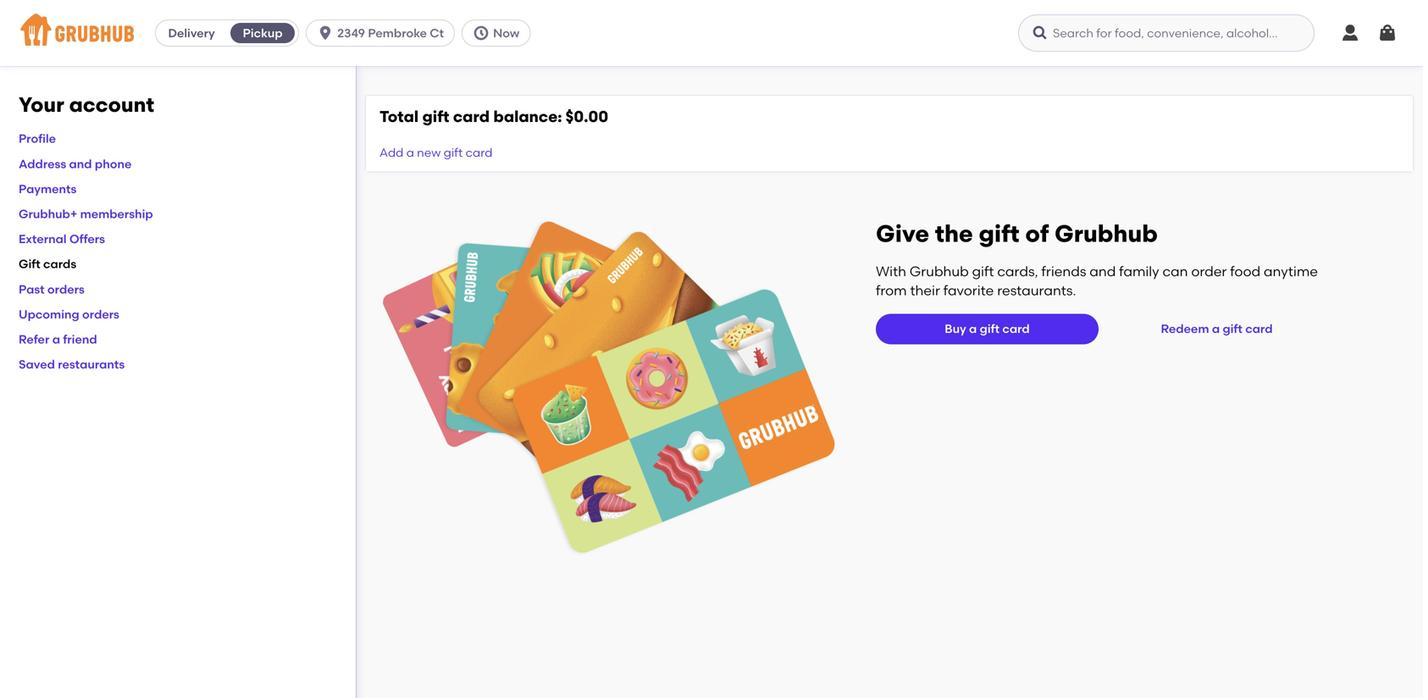 Task type: locate. For each thing, give the bounding box(es) containing it.
0 vertical spatial and
[[69, 157, 92, 171]]

orders up upcoming orders
[[47, 282, 85, 296]]

and left the family
[[1090, 263, 1116, 280]]

with grubhub gift cards, friends and family can order food anytime from their favorite restaurants.
[[876, 263, 1318, 299]]

profile
[[19, 132, 56, 146]]

ct
[[430, 26, 444, 40]]

delivery
[[168, 26, 215, 40]]

membership
[[80, 207, 153, 221]]

a right buy
[[969, 322, 977, 336]]

cards
[[43, 257, 76, 271]]

refer
[[19, 332, 49, 346]]

Search for food, convenience, alcohol... search field
[[1018, 14, 1315, 52]]

a for refer
[[52, 332, 60, 346]]

svg image
[[1340, 23, 1361, 43], [1378, 23, 1398, 43], [317, 25, 334, 42], [473, 25, 490, 42], [1032, 25, 1049, 42]]

card inside button
[[1246, 322, 1273, 336]]

card down food
[[1246, 322, 1273, 336]]

food
[[1230, 263, 1261, 280]]

a right refer
[[52, 332, 60, 346]]

gift right buy
[[980, 322, 1000, 336]]

gift
[[19, 257, 40, 271]]

external offers
[[19, 232, 105, 246]]

total gift card balance: $0.00
[[380, 107, 608, 126]]

address and phone
[[19, 157, 132, 171]]

now
[[493, 26, 520, 40]]

orders for past orders
[[47, 282, 85, 296]]

0 vertical spatial grubhub
[[1055, 219, 1158, 248]]

and
[[69, 157, 92, 171], [1090, 263, 1116, 280]]

gift inside with grubhub gift cards, friends and family can order food anytime from their favorite restaurants.
[[972, 263, 994, 280]]

gift right redeem
[[1223, 322, 1243, 336]]

family
[[1119, 263, 1159, 280]]

0 horizontal spatial and
[[69, 157, 92, 171]]

buy a gift card
[[945, 322, 1030, 336]]

payments link
[[19, 182, 76, 196]]

redeem a gift card button
[[1154, 314, 1280, 344]]

order
[[1191, 263, 1227, 280]]

gift cards link
[[19, 257, 76, 271]]

their
[[910, 282, 940, 299]]

1 vertical spatial and
[[1090, 263, 1116, 280]]

2349
[[337, 26, 365, 40]]

a inside button
[[1212, 322, 1220, 336]]

1 vertical spatial grubhub
[[910, 263, 969, 280]]

gift card image
[[383, 219, 835, 556]]

gift inside button
[[1223, 322, 1243, 336]]

total
[[380, 107, 419, 126]]

gift up favorite
[[972, 263, 994, 280]]

a for buy
[[969, 322, 977, 336]]

gift for with grubhub gift cards, friends and family can order food anytime from their favorite restaurants.
[[972, 263, 994, 280]]

orders
[[47, 282, 85, 296], [82, 307, 119, 321]]

grubhub up their
[[910, 263, 969, 280]]

grubhub
[[1055, 219, 1158, 248], [910, 263, 969, 280]]

grubhub+
[[19, 207, 77, 221]]

of
[[1025, 219, 1049, 248]]

and left phone
[[69, 157, 92, 171]]

gift cards
[[19, 257, 76, 271]]

1 vertical spatial orders
[[82, 307, 119, 321]]

card down "total gift card balance: $0.00"
[[466, 145, 493, 160]]

1 horizontal spatial and
[[1090, 263, 1116, 280]]

restaurants
[[58, 357, 125, 372]]

address
[[19, 157, 66, 171]]

offers
[[69, 232, 105, 246]]

0 horizontal spatial grubhub
[[910, 263, 969, 280]]

give the gift of grubhub
[[876, 219, 1158, 248]]

add
[[380, 145, 404, 160]]

redeem a gift card
[[1161, 322, 1273, 336]]

gift left the of
[[979, 219, 1020, 248]]

the
[[935, 219, 973, 248]]

saved restaurants
[[19, 357, 125, 372]]

1 horizontal spatial grubhub
[[1055, 219, 1158, 248]]

past orders
[[19, 282, 85, 296]]

svg image inside "now" button
[[473, 25, 490, 42]]

anytime
[[1264, 263, 1318, 280]]

can
[[1163, 263, 1188, 280]]

gift
[[422, 107, 449, 126], [444, 145, 463, 160], [979, 219, 1020, 248], [972, 263, 994, 280], [980, 322, 1000, 336], [1223, 322, 1243, 336]]

balance:
[[493, 107, 562, 126]]

give
[[876, 219, 929, 248]]

a left the new
[[406, 145, 414, 160]]

delivery button
[[156, 19, 227, 47]]

card
[[453, 107, 490, 126], [466, 145, 493, 160], [1003, 322, 1030, 336], [1246, 322, 1273, 336]]

card up add a new gift card
[[453, 107, 490, 126]]

grubhub+ membership
[[19, 207, 153, 221]]

a right redeem
[[1212, 322, 1220, 336]]

a
[[406, 145, 414, 160], [969, 322, 977, 336], [1212, 322, 1220, 336], [52, 332, 60, 346]]

0 vertical spatial orders
[[47, 282, 85, 296]]

saved restaurants link
[[19, 357, 125, 372]]

grubhub up with grubhub gift cards, friends and family can order food anytime from their favorite restaurants.
[[1055, 219, 1158, 248]]

orders up friend
[[82, 307, 119, 321]]

2349 pembroke ct button
[[306, 19, 462, 47]]

cards,
[[997, 263, 1038, 280]]



Task type: vqa. For each thing, say whether or not it's contained in the screenshot.
"Meatballs"
no



Task type: describe. For each thing, give the bounding box(es) containing it.
external offers link
[[19, 232, 105, 246]]

a for redeem
[[1212, 322, 1220, 336]]

orders for upcoming orders
[[82, 307, 119, 321]]

with
[[876, 263, 906, 280]]

friend
[[63, 332, 97, 346]]

your account
[[19, 92, 154, 117]]

upcoming orders
[[19, 307, 119, 321]]

restaurants.
[[997, 282, 1076, 299]]

pickup button
[[227, 19, 298, 47]]

external
[[19, 232, 67, 246]]

account
[[69, 92, 154, 117]]

new
[[417, 145, 441, 160]]

favorite
[[944, 282, 994, 299]]

gift for give the gift of grubhub
[[979, 219, 1020, 248]]

buy a gift card link
[[876, 314, 1099, 344]]

from
[[876, 282, 907, 299]]

past orders link
[[19, 282, 85, 296]]

redeem
[[1161, 322, 1209, 336]]

payments
[[19, 182, 76, 196]]

grubhub inside with grubhub gift cards, friends and family can order food anytime from their favorite restaurants.
[[910, 263, 969, 280]]

upcoming
[[19, 307, 79, 321]]

buy
[[945, 322, 966, 336]]

refer a friend link
[[19, 332, 97, 346]]

upcoming orders link
[[19, 307, 119, 321]]

your
[[19, 92, 64, 117]]

card down "restaurants."
[[1003, 322, 1030, 336]]

and inside with grubhub gift cards, friends and family can order food anytime from their favorite restaurants.
[[1090, 263, 1116, 280]]

pickup
[[243, 26, 283, 40]]

gift right the new
[[444, 145, 463, 160]]

profile link
[[19, 132, 56, 146]]

svg image inside 2349 pembroke ct "button"
[[317, 25, 334, 42]]

gift for redeem a gift card
[[1223, 322, 1243, 336]]

phone
[[95, 157, 132, 171]]

grubhub+ membership link
[[19, 207, 153, 221]]

gift for buy a gift card
[[980, 322, 1000, 336]]

$0.00
[[566, 107, 608, 126]]

saved
[[19, 357, 55, 372]]

a for add
[[406, 145, 414, 160]]

past
[[19, 282, 45, 296]]

pembroke
[[368, 26, 427, 40]]

address and phone link
[[19, 157, 132, 171]]

gift up add a new gift card
[[422, 107, 449, 126]]

now button
[[462, 19, 537, 47]]

2349 pembroke ct
[[337, 26, 444, 40]]

friends
[[1042, 263, 1086, 280]]

add a new gift card
[[380, 145, 493, 160]]

main navigation navigation
[[0, 0, 1423, 66]]

refer a friend
[[19, 332, 97, 346]]



